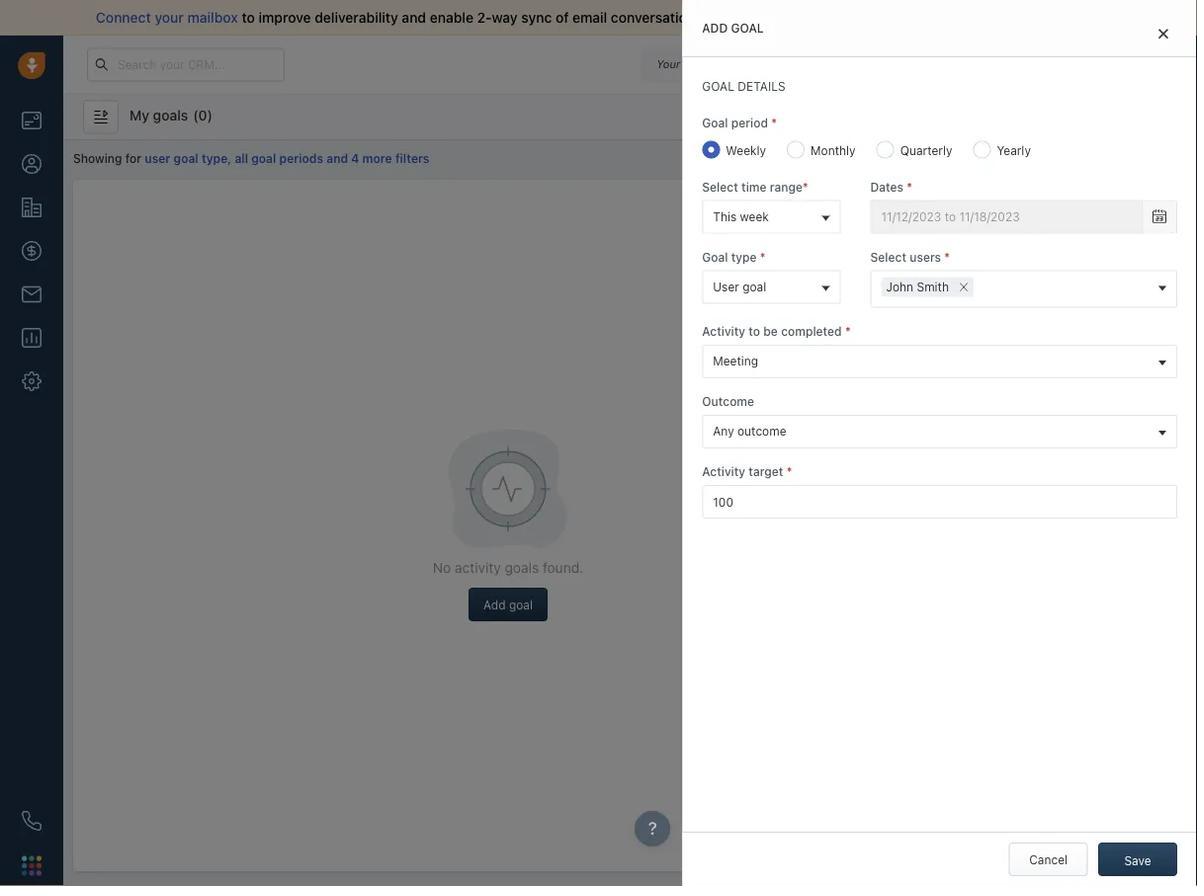 Task type: describe. For each thing, give the bounding box(es) containing it.
select for select time range
[[702, 180, 738, 194]]

be
[[764, 325, 778, 338]]

select time range *
[[702, 180, 809, 194]]

1 vertical spatial and
[[327, 152, 348, 166]]

monthly
[[811, 143, 856, 157]]

phone element
[[12, 802, 51, 841]]

settings?
[[1144, 187, 1197, 204]]

cancel button
[[1009, 843, 1088, 877]]

found.
[[543, 560, 584, 576]]

users
[[910, 250, 941, 264]]

0 vertical spatial goals
[[153, 107, 188, 124]]

days
[[762, 58, 786, 71]]

goal type *
[[702, 250, 766, 264]]

any
[[713, 425, 734, 439]]

deliverability
[[315, 9, 398, 26]]

weekly
[[726, 143, 766, 157]]

email
[[573, 9, 607, 26]]

import all your sales data link
[[710, 9, 879, 26]]

this
[[713, 210, 737, 224]]

need help configuring your settings? try these resources: what are activity goals?
[[963, 187, 1197, 243]]

my goals ( 0 )
[[130, 107, 213, 124]]

any outcome
[[713, 425, 787, 439]]

type,
[[202, 152, 232, 166]]

your trial ends in 21 days
[[657, 58, 786, 71]]

periods
[[279, 152, 323, 166]]

improve
[[259, 9, 311, 26]]

goal for goal period
[[702, 116, 728, 130]]

goal for goal type
[[702, 250, 728, 264]]

explore
[[824, 57, 867, 71]]

this week button
[[702, 200, 841, 234]]

phone image
[[22, 812, 42, 832]]

* up this week button
[[803, 180, 809, 194]]

my
[[130, 107, 149, 124]]

sales
[[809, 9, 842, 26]]

* right type
[[760, 250, 766, 264]]

select for select users
[[871, 250, 907, 264]]

activity inside need help configuring your settings? try these resources: what are activity goals?
[[1037, 229, 1077, 243]]

add goal button
[[469, 588, 548, 622]]

* right target
[[787, 465, 792, 479]]

send email image
[[1002, 57, 1016, 73]]

try
[[963, 203, 984, 219]]

goal up 21
[[731, 21, 764, 35]]

explore plans link
[[813, 52, 912, 76]]

what
[[983, 229, 1012, 243]]

0 vertical spatial to
[[242, 9, 255, 26]]

user goal button
[[702, 271, 841, 304]]

× button
[[954, 275, 974, 297]]

your inside need help configuring your settings? try these resources: what are activity goals?
[[1112, 187, 1141, 204]]

goals?
[[1081, 229, 1117, 243]]

outcome
[[738, 425, 787, 439]]

* right period
[[772, 116, 777, 130]]

showing for user goal type, all goal periods and 4 more filters
[[73, 152, 430, 166]]

2-
[[477, 9, 492, 26]]

for
[[125, 152, 141, 166]]

× dialog
[[683, 0, 1197, 887]]

add goal inside × dialog
[[702, 21, 764, 35]]

target
[[749, 465, 784, 479]]

no
[[433, 560, 451, 576]]

period
[[732, 116, 768, 130]]

add inside × dialog
[[702, 21, 728, 35]]

save button
[[1099, 843, 1178, 877]]

are
[[1016, 229, 1033, 243]]

explore plans
[[824, 57, 901, 71]]

goal right user
[[174, 152, 198, 166]]

freshworks switcher image
[[22, 857, 42, 876]]

your
[[657, 58, 681, 71]]

meeting
[[713, 354, 759, 368]]

filters
[[395, 152, 430, 166]]

0 horizontal spatial your
[[155, 9, 184, 26]]

goal down no activity goals found.
[[509, 598, 533, 612]]

* right completed
[[845, 325, 851, 338]]

these
[[988, 203, 1024, 219]]

add inside button
[[484, 598, 506, 612]]

user goal
[[713, 280, 767, 294]]

this week
[[713, 210, 769, 224]]

0 horizontal spatial activity
[[455, 560, 501, 576]]

cancel
[[1030, 853, 1068, 867]]

outcome
[[702, 395, 755, 409]]

1 horizontal spatial your
[[776, 9, 805, 26]]

completed
[[781, 325, 842, 338]]

(
[[193, 107, 198, 124]]

to inside × dialog
[[749, 325, 760, 338]]

smith
[[917, 281, 949, 294]]

dates *
[[871, 180, 913, 194]]

import
[[710, 9, 754, 26]]

none search field inside × dialog
[[974, 278, 999, 298]]



Task type: locate. For each thing, give the bounding box(es) containing it.
1 horizontal spatial add
[[702, 21, 728, 35]]

showing
[[73, 152, 122, 166]]

quarterly
[[900, 143, 953, 157]]

time
[[742, 180, 767, 194]]

add goal down no activity goals found.
[[484, 598, 533, 612]]

your left mailbox on the left top
[[155, 9, 184, 26]]

week
[[740, 210, 769, 224]]

2 activity from the top
[[702, 465, 746, 479]]

goal left type
[[702, 250, 728, 264]]

1 horizontal spatial activity
[[1037, 229, 1077, 243]]

0 horizontal spatial add
[[484, 598, 506, 612]]

add goal
[[702, 21, 764, 35], [484, 598, 533, 612]]

resources:
[[1028, 203, 1097, 219]]

×
[[959, 275, 969, 296]]

john
[[886, 281, 914, 294]]

1 vertical spatial activity
[[702, 465, 746, 479]]

goal details
[[702, 80, 786, 93]]

connect your mailbox link
[[96, 9, 242, 26]]

None text field
[[871, 200, 1143, 234]]

all right type,
[[235, 152, 248, 166]]

2 goal from the top
[[702, 250, 728, 264]]

activity target *
[[702, 465, 792, 479]]

meeting button
[[702, 345, 1178, 379]]

0
[[198, 107, 207, 124]]

1 vertical spatial all
[[235, 152, 248, 166]]

*
[[772, 116, 777, 130], [803, 180, 809, 194], [907, 180, 913, 194], [760, 250, 766, 264], [945, 250, 950, 264], [845, 325, 851, 338], [787, 465, 792, 479]]

ends
[[707, 58, 732, 71]]

1 vertical spatial add goal
[[484, 598, 533, 612]]

0 horizontal spatial all
[[235, 152, 248, 166]]

goal right the user
[[743, 280, 767, 294]]

select up this
[[702, 180, 738, 194]]

0 vertical spatial add goal
[[702, 21, 764, 35]]

1 vertical spatial goals
[[505, 560, 539, 576]]

add down no activity goals found.
[[484, 598, 506, 612]]

sync
[[521, 9, 552, 26]]

need
[[963, 187, 998, 204]]

select
[[702, 180, 738, 194], [871, 250, 907, 264]]

user goal type, all goal periods and 4 more filters link
[[145, 152, 430, 166]]

1 vertical spatial select
[[871, 250, 907, 264]]

0 vertical spatial activity
[[702, 325, 746, 338]]

to
[[242, 9, 255, 26], [749, 325, 760, 338]]

activity right no at the left of the page
[[455, 560, 501, 576]]

john smith
[[886, 281, 949, 294]]

conversations.
[[611, 9, 707, 26]]

0 vertical spatial activity
[[1037, 229, 1077, 243]]

1 horizontal spatial select
[[871, 250, 907, 264]]

0 horizontal spatial goals
[[153, 107, 188, 124]]

1 activity from the top
[[702, 325, 746, 338]]

no activity goals found.
[[433, 560, 584, 576]]

range
[[770, 180, 803, 194]]

activity up meeting
[[702, 325, 746, 338]]

your
[[155, 9, 184, 26], [776, 9, 805, 26], [1112, 187, 1141, 204]]

configuring
[[1033, 187, 1108, 204]]

activity
[[702, 325, 746, 338], [702, 465, 746, 479]]

1 horizontal spatial all
[[757, 9, 772, 26]]

goal left periods
[[251, 152, 276, 166]]

trial
[[684, 58, 704, 71]]

user
[[145, 152, 170, 166]]

to right mailbox on the left top
[[242, 9, 255, 26]]

plans
[[870, 57, 901, 71]]

activity down the any
[[702, 465, 746, 479]]

all
[[757, 9, 772, 26], [235, 152, 248, 166]]

add goal inside button
[[484, 598, 533, 612]]

goals left the (
[[153, 107, 188, 124]]

Search your CRM... text field
[[87, 48, 285, 82]]

activity down resources: in the right top of the page
[[1037, 229, 1077, 243]]

0 vertical spatial add
[[702, 21, 728, 35]]

goals up "add goal" button
[[505, 560, 539, 576]]

add up ends
[[702, 21, 728, 35]]

activity for activity target *
[[702, 465, 746, 479]]

21
[[747, 58, 759, 71]]

your left "settings?"
[[1112, 187, 1141, 204]]

type
[[732, 250, 757, 264]]

0 vertical spatial all
[[757, 9, 772, 26]]

mailbox
[[187, 9, 238, 26]]

2 horizontal spatial your
[[1112, 187, 1141, 204]]

1 horizontal spatial goals
[[505, 560, 539, 576]]

select up john
[[871, 250, 907, 264]]

* right users
[[945, 250, 950, 264]]

* right dates
[[907, 180, 913, 194]]

activity to be completed *
[[702, 325, 851, 338]]

0 horizontal spatial and
[[327, 152, 348, 166]]

goal period *
[[702, 116, 777, 130]]

none number field inside × dialog
[[702, 486, 1178, 519]]

help
[[1001, 187, 1030, 204]]

save
[[1125, 854, 1152, 868]]

)
[[207, 107, 213, 124]]

select users *
[[871, 250, 950, 264]]

and left 'enable'
[[402, 9, 426, 26]]

enable
[[430, 9, 474, 26]]

dates
[[871, 180, 904, 194]]

way
[[492, 9, 518, 26]]

yearly
[[997, 143, 1031, 157]]

data
[[846, 9, 875, 26]]

None search field
[[974, 278, 999, 298]]

1 goal from the top
[[702, 116, 728, 130]]

activity for activity to be completed *
[[702, 325, 746, 338]]

any outcome button
[[702, 415, 1178, 449]]

0 vertical spatial goal
[[702, 116, 728, 130]]

connect
[[96, 9, 151, 26]]

goal left period
[[702, 116, 728, 130]]

1 vertical spatial activity
[[455, 560, 501, 576]]

add goal up in
[[702, 21, 764, 35]]

to left be
[[749, 325, 760, 338]]

0 vertical spatial and
[[402, 9, 426, 26]]

none text field inside × dialog
[[871, 200, 1143, 234]]

close image
[[1159, 28, 1169, 39]]

in
[[735, 58, 744, 71]]

1 horizontal spatial and
[[402, 9, 426, 26]]

what are activity goals? link
[[983, 229, 1117, 243]]

details
[[738, 80, 786, 93]]

1 vertical spatial goal
[[702, 250, 728, 264]]

0 horizontal spatial add goal
[[484, 598, 533, 612]]

your left 'sales'
[[776, 9, 805, 26]]

1 horizontal spatial to
[[749, 325, 760, 338]]

0 horizontal spatial select
[[702, 180, 738, 194]]

of
[[556, 9, 569, 26]]

activity
[[1037, 229, 1077, 243], [455, 560, 501, 576]]

0 vertical spatial select
[[702, 180, 738, 194]]

0 horizontal spatial to
[[242, 9, 255, 26]]

and left 4
[[327, 152, 348, 166]]

4
[[351, 152, 359, 166]]

1 vertical spatial to
[[749, 325, 760, 338]]

goal
[[702, 116, 728, 130], [702, 250, 728, 264]]

connect your mailbox to improve deliverability and enable 2-way sync of email conversations. import all your sales data
[[96, 9, 875, 26]]

goal
[[702, 80, 735, 93]]

1 horizontal spatial add goal
[[702, 21, 764, 35]]

None number field
[[702, 486, 1178, 519]]

user
[[713, 280, 739, 294]]

all right the import
[[757, 9, 772, 26]]

more
[[362, 152, 392, 166]]

goal
[[731, 21, 764, 35], [174, 152, 198, 166], [251, 152, 276, 166], [743, 280, 767, 294], [509, 598, 533, 612]]

1 vertical spatial add
[[484, 598, 506, 612]]



Task type: vqa. For each thing, say whether or not it's contained in the screenshot.
the top Add goal
yes



